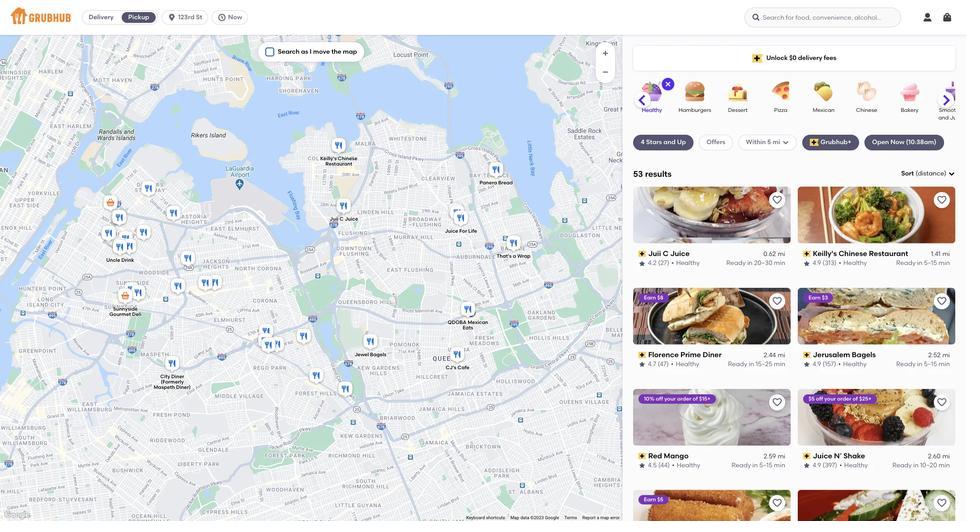 Task type: locate. For each thing, give the bounding box(es) containing it.
1 horizontal spatial $5
[[809, 396, 815, 402]]

mi right 2.44 on the bottom of page
[[778, 352, 786, 359]]

5–15 down 1.41
[[925, 259, 938, 267]]

subscription pass image right 0.62 mi
[[804, 251, 812, 257]]

as
[[301, 48, 309, 56]]

save this restaurant image
[[773, 296, 783, 307], [937, 397, 948, 408], [773, 498, 783, 509], [937, 498, 948, 509]]

2 off from the left
[[817, 396, 824, 402]]

juii c juice
[[330, 216, 358, 222], [649, 249, 690, 258]]

• healthy right (27)
[[672, 259, 700, 267]]

0 vertical spatial mexican
[[814, 107, 835, 113]]

results
[[646, 169, 672, 179]]

3 subscription pass image from the top
[[639, 453, 647, 459]]

1 horizontal spatial mexican
[[814, 107, 835, 113]]

that's a wrap uncle drink
[[106, 253, 531, 263]]

healthy down florence prime diner
[[676, 361, 700, 368]]

1 vertical spatial $5
[[658, 497, 664, 503]]

c inside map region
[[340, 216, 344, 222]]

grubhub plus flag logo image left grubhub+
[[810, 139, 819, 146]]

jerusalem bagels
[[814, 351, 877, 359]]

)
[[945, 170, 947, 177]]

(157)
[[823, 361, 837, 368]]

mexican
[[814, 107, 835, 113], [468, 320, 488, 326]]

earn down the 4.5
[[644, 497, 657, 503]]

star icon image left '4.2'
[[639, 260, 646, 267]]

earn $5
[[644, 497, 664, 503]]

• healthy down the mango
[[673, 462, 701, 469]]

1 horizontal spatial juii c juice
[[649, 249, 690, 258]]

that's
[[497, 253, 512, 259]]

1 vertical spatial subscription pass image
[[804, 352, 812, 358]]

0 horizontal spatial diner
[[171, 374, 184, 380]]

1.41
[[932, 250, 941, 258]]

wrap
[[517, 253, 531, 259]]

1 subscription pass image from the top
[[639, 251, 647, 257]]

0 vertical spatial grubhub plus flag logo image
[[753, 54, 763, 62]]

red mango logo image
[[634, 389, 791, 446]]

bread
[[498, 180, 513, 186]]

ready for juice n' shake
[[893, 462, 913, 469]]

now right open on the right
[[891, 139, 905, 146]]

order left $15+
[[678, 396, 692, 402]]

4.9 left the (397)
[[813, 462, 822, 469]]

and down smoothies
[[939, 115, 950, 121]]

min down 1.41 mi
[[939, 259, 951, 267]]

0 horizontal spatial a
[[513, 253, 516, 259]]

keilly's inside map region
[[320, 156, 337, 162]]

1 vertical spatial juii c juice
[[649, 249, 690, 258]]

0 horizontal spatial your
[[665, 396, 676, 402]]

5–15 for keilly's chinese restaurant
[[925, 259, 938, 267]]

c
[[340, 216, 344, 222], [663, 249, 669, 258]]

red mango
[[649, 452, 689, 460]]

jewel bagels
[[355, 352, 387, 358]]

healthy down jerusalem bagels
[[844, 361, 867, 368]]

star icon image
[[639, 260, 646, 267], [804, 260, 811, 267], [639, 361, 646, 368], [804, 361, 811, 368], [639, 462, 646, 469], [804, 462, 811, 469]]

mi for red mango
[[778, 453, 786, 460]]

0 vertical spatial 4.9
[[813, 259, 822, 267]]

$5
[[809, 396, 815, 402], [658, 497, 664, 503]]

0 vertical spatial ready in 5–15 min
[[897, 259, 951, 267]]

deli
[[132, 312, 141, 317]]

5–15 for jerusalem bagels
[[925, 361, 938, 368]]

of left $15+
[[693, 396, 699, 402]]

20–30
[[755, 259, 773, 267]]

mi right 5 at the right of page
[[773, 139, 781, 146]]

qdoba mexican eats image
[[459, 301, 477, 320]]

misfits nutrition image
[[337, 380, 354, 400]]

earn left $3
[[809, 295, 821, 301]]

healthy for red mango
[[677, 462, 701, 469]]

• down juice n' shake at the right bottom
[[840, 462, 843, 469]]

1 vertical spatial c
[[663, 249, 669, 258]]

1 vertical spatial keilly's
[[814, 249, 838, 258]]

juii up '4.2'
[[649, 249, 662, 258]]

min down 0.62 mi
[[775, 259, 786, 267]]

your down (157)
[[825, 396, 837, 402]]

4.9 left (157)
[[813, 361, 822, 368]]

1 vertical spatial mexican
[[468, 320, 488, 326]]

healthy right (313) at the right of the page
[[844, 259, 868, 267]]

earn $3
[[809, 295, 829, 301]]

1 vertical spatial subscription pass image
[[639, 352, 647, 358]]

min down "2.60 mi" on the bottom of the page
[[939, 462, 951, 469]]

1 horizontal spatial a
[[597, 516, 600, 520]]

10% off your order of $15+
[[644, 396, 711, 402]]

and inside smoothies and juices
[[939, 115, 950, 121]]

0 horizontal spatial off
[[656, 396, 664, 402]]

2 subscription pass image from the top
[[804, 352, 812, 358]]

2 vertical spatial subscription pass image
[[639, 453, 647, 459]]

ready in 5–15 min down 2.59
[[732, 462, 786, 469]]

$5 down the "4.9 (157)"
[[809, 396, 815, 402]]

restaurant inside map region
[[326, 161, 352, 167]]

chinese image
[[852, 82, 883, 101]]

1 horizontal spatial grubhub plus flag logo image
[[810, 139, 819, 146]]

mi right 1.41
[[943, 250, 951, 258]]

0 vertical spatial c
[[340, 216, 344, 222]]

healthy for jerusalem bagels
[[844, 361, 867, 368]]

crescent gourmet image
[[101, 194, 119, 214]]

bagels
[[853, 351, 877, 359], [370, 352, 387, 358]]

• for prime
[[672, 361, 674, 368]]

and
[[939, 115, 950, 121], [664, 139, 676, 146]]

save this restaurant button
[[770, 192, 786, 208], [935, 192, 951, 208], [770, 293, 786, 309], [935, 293, 951, 309], [770, 394, 786, 410], [935, 394, 951, 410], [770, 496, 786, 512], [935, 496, 951, 512]]

1 horizontal spatial keilly's
[[814, 249, 838, 258]]

map
[[343, 48, 357, 56], [601, 516, 610, 520]]

united brothers juice bar image
[[110, 209, 128, 228]]

jaxinn diner image
[[179, 249, 197, 269]]

mexican image
[[809, 82, 840, 101]]

bagels & brew image
[[120, 237, 138, 257]]

1 vertical spatial now
[[891, 139, 905, 146]]

subscription pass image for jerusalem bagels
[[804, 352, 812, 358]]

mi right 0.62
[[778, 250, 786, 258]]

mi for juii c juice
[[778, 250, 786, 258]]

2 4.9 from the top
[[813, 361, 822, 368]]

and left the up
[[664, 139, 676, 146]]

None field
[[902, 169, 956, 178]]

star icon image for keilly's chinese restaurant
[[804, 260, 811, 267]]

4.2 (27)
[[649, 259, 670, 267]]

1 vertical spatial 5–15
[[925, 361, 938, 368]]

a left wrap
[[513, 253, 516, 259]]

0 horizontal spatial order
[[678, 396, 692, 402]]

healthy for juii c juice
[[677, 259, 700, 267]]

star icon image left 4.9 (397)
[[804, 462, 811, 469]]

53
[[634, 169, 644, 179]]

• healthy right (313) at the right of the page
[[839, 259, 868, 267]]

1 vertical spatial ready in 5–15 min
[[897, 361, 951, 368]]

0 horizontal spatial restaurant
[[326, 161, 352, 167]]

2 vertical spatial subscription pass image
[[804, 453, 812, 459]]

mi right 2.52
[[943, 352, 951, 359]]

keilly's chinese restaurant inside map region
[[320, 156, 358, 167]]

1 your from the left
[[665, 396, 676, 402]]

restaurant down keilly's chinese restaurant logo
[[870, 249, 909, 258]]

(313)
[[823, 259, 837, 267]]

1 horizontal spatial and
[[939, 115, 950, 121]]

2 vertical spatial ready in 5–15 min
[[732, 462, 786, 469]]

mi right 2.59
[[778, 453, 786, 460]]

gyro corner image
[[449, 204, 466, 223]]

earn
[[644, 295, 657, 301], [809, 295, 821, 301], [644, 497, 657, 503]]

4.9
[[813, 259, 822, 267], [813, 361, 822, 368], [813, 462, 822, 469]]

now right the st
[[228, 13, 242, 21]]

min for shake
[[939, 462, 951, 469]]

2 order from the left
[[838, 396, 852, 402]]

123rd st
[[178, 13, 202, 21]]

juii up that's a wrap uncle drink
[[330, 216, 339, 222]]

min down 2.44 mi
[[775, 361, 786, 368]]

subscription pass image left jerusalem
[[804, 352, 812, 358]]

53 results
[[634, 169, 672, 179]]

4.9 left (313) at the right of the page
[[813, 259, 822, 267]]

0 horizontal spatial bagels
[[370, 352, 387, 358]]

jerusalem bagels logo image
[[799, 288, 956, 345]]

• healthy for bagels
[[839, 361, 867, 368]]

search
[[278, 48, 300, 56]]

juice for life image
[[452, 209, 470, 229]]

4.9 (157)
[[813, 361, 837, 368]]

off for red
[[656, 396, 664, 402]]

order left $25+
[[838, 396, 852, 402]]

• healthy down florence prime diner
[[672, 361, 700, 368]]

1 horizontal spatial off
[[817, 396, 824, 402]]

keilly's chinese restaurant logo image
[[799, 187, 956, 244]]

2.60 mi
[[929, 453, 951, 460]]

off right 10%
[[656, 396, 664, 402]]

• healthy down jerusalem bagels
[[839, 361, 867, 368]]

0 vertical spatial map
[[343, 48, 357, 56]]

earn for jerusalem bagels
[[809, 295, 821, 301]]

0 horizontal spatial mexican
[[468, 320, 488, 326]]

0 vertical spatial keilly's
[[320, 156, 337, 162]]

within 5 mi
[[747, 139, 781, 146]]

healthy down the mango
[[677, 462, 701, 469]]

1 vertical spatial chinese
[[338, 156, 358, 162]]

2 of from the left
[[853, 396, 859, 402]]

min down 2.59 mi
[[775, 462, 786, 469]]

a inside that's a wrap uncle drink
[[513, 253, 516, 259]]

5–15 down 2.59
[[760, 462, 773, 469]]

sunnyside
[[113, 306, 138, 312]]

1 horizontal spatial order
[[838, 396, 852, 402]]

2.59 mi
[[764, 453, 786, 460]]

ready in 5–15 min down 1.41
[[897, 259, 951, 267]]

of left $25+
[[853, 396, 859, 402]]

fitrition image
[[447, 202, 465, 222]]

jewel
[[355, 352, 369, 358]]

a
[[513, 253, 516, 259], [597, 516, 600, 520]]

3 subscription pass image from the top
[[804, 453, 812, 459]]

grubhub plus flag logo image
[[753, 54, 763, 62], [810, 139, 819, 146]]

now
[[228, 13, 242, 21], [891, 139, 905, 146]]

diner up diner)
[[171, 374, 184, 380]]

mr. vino cucina image
[[307, 367, 325, 387]]

svg image
[[923, 12, 934, 23], [752, 13, 761, 22], [267, 49, 273, 55], [783, 139, 790, 146], [949, 170, 956, 177]]

• for n'
[[840, 462, 843, 469]]

2 vertical spatial 5–15
[[760, 462, 773, 469]]

your for n'
[[825, 396, 837, 402]]

star icon image for jerusalem bagels
[[804, 361, 811, 368]]

juice
[[345, 216, 358, 222], [445, 228, 458, 234], [671, 249, 690, 258], [814, 452, 833, 460]]

0 horizontal spatial c
[[340, 216, 344, 222]]

mexican right 'qdoba'
[[468, 320, 488, 326]]

healthy for florence prime diner
[[676, 361, 700, 368]]

now inside now button
[[228, 13, 242, 21]]

1 vertical spatial a
[[597, 516, 600, 520]]

0 vertical spatial subscription pass image
[[639, 251, 647, 257]]

0 horizontal spatial juii c juice
[[330, 216, 358, 222]]

diner right prime at bottom
[[703, 351, 722, 359]]

1 vertical spatial map
[[601, 516, 610, 520]]

3 4.9 from the top
[[813, 462, 822, 469]]

ready for red mango
[[732, 462, 752, 469]]

0 vertical spatial and
[[939, 115, 950, 121]]

stars
[[647, 139, 663, 146]]

grubhub+
[[821, 139, 852, 146]]

5–15 for red mango
[[760, 462, 773, 469]]

0 vertical spatial juii
[[330, 216, 339, 222]]

mexican down mexican image
[[814, 107, 835, 113]]

ready in 15–25 min
[[729, 361, 786, 368]]

0 horizontal spatial and
[[664, 139, 676, 146]]

1 4.9 from the top
[[813, 259, 822, 267]]

healthy down shake
[[845, 462, 869, 469]]

within
[[747, 139, 767, 146]]

• right (313) at the right of the page
[[839, 259, 842, 267]]

5–15
[[925, 259, 938, 267], [925, 361, 938, 368], [760, 462, 773, 469]]

0 vertical spatial now
[[228, 13, 242, 21]]

4.5 (44)
[[649, 462, 670, 469]]

subscription pass image for red mango
[[639, 453, 647, 459]]

1 vertical spatial restaurant
[[870, 249, 909, 258]]

off
[[656, 396, 664, 402], [817, 396, 824, 402]]

min down 2.52 mi
[[939, 361, 951, 368]]

1 of from the left
[[693, 396, 699, 402]]

0 horizontal spatial now
[[228, 13, 242, 21]]

1 off from the left
[[656, 396, 664, 402]]

healthy right (27)
[[677, 259, 700, 267]]

grubhub plus flag logo image left unlock
[[753, 54, 763, 62]]

map left error
[[601, 516, 610, 520]]

sobol image
[[140, 180, 157, 199]]

keilly's
[[320, 156, 337, 162], [814, 249, 838, 258]]

• healthy down shake
[[840, 462, 869, 469]]

restaurant down keilly's chinese restaurant image
[[326, 161, 352, 167]]

qdoba
[[448, 320, 467, 326]]

1 horizontal spatial bagels
[[853, 351, 877, 359]]

1 vertical spatial 4.9
[[813, 361, 822, 368]]

juice n' shake
[[814, 452, 866, 460]]

order
[[678, 396, 692, 402], [838, 396, 852, 402]]

0 horizontal spatial of
[[693, 396, 699, 402]]

star icon image left 4.7
[[639, 361, 646, 368]]

diner)
[[176, 385, 191, 390]]

1 horizontal spatial c
[[663, 249, 669, 258]]

of
[[693, 396, 699, 402], [853, 396, 859, 402]]

0 horizontal spatial grubhub plus flag logo image
[[753, 54, 763, 62]]

• for c
[[672, 259, 675, 267]]

save this restaurant image
[[773, 195, 783, 205], [937, 195, 948, 205], [937, 296, 948, 307], [773, 397, 783, 408]]

1 horizontal spatial of
[[853, 396, 859, 402]]

bagels right jewel
[[370, 352, 387, 358]]

0 vertical spatial a
[[513, 253, 516, 259]]

report a map error
[[583, 516, 620, 520]]

city
[[160, 374, 170, 380]]

1 horizontal spatial your
[[825, 396, 837, 402]]

0 vertical spatial subscription pass image
[[804, 251, 812, 257]]

• healthy for n'
[[840, 462, 869, 469]]

0 vertical spatial restaurant
[[326, 161, 352, 167]]

in for jerusalem bagels
[[918, 361, 923, 368]]

none field containing sort
[[902, 169, 956, 178]]

delivery
[[89, 13, 114, 21]]

el mariachi restaurant image
[[169, 277, 187, 297]]

• right the (47)
[[672, 361, 674, 368]]

0 vertical spatial keilly's chinese restaurant
[[320, 156, 358, 167]]

star icon image left 4.9 (313)
[[804, 260, 811, 267]]

ready in 5–15 min down 2.52
[[897, 361, 951, 368]]

red mango image
[[257, 322, 275, 342]]

2 vertical spatial 4.9
[[813, 462, 822, 469]]

subscription pass image
[[804, 251, 812, 257], [804, 352, 812, 358], [804, 453, 812, 459]]

mi right the 2.60
[[943, 453, 951, 460]]

4.9 for keilly's chinese restaurant
[[813, 259, 822, 267]]

a right report
[[597, 516, 600, 520]]

$5 down 4.5 (44)
[[658, 497, 664, 503]]

subscription pass image for juii c juice
[[639, 251, 647, 257]]

rego park coffee shop image
[[260, 336, 277, 356]]

tropical smoothie cafe image
[[117, 230, 135, 249]]

maspeth
[[154, 385, 175, 390]]

2.52 mi
[[929, 352, 951, 359]]

grubhub plus flag logo image for grubhub+
[[810, 139, 819, 146]]

• right (157)
[[839, 361, 842, 368]]

$0
[[790, 54, 797, 62]]

svg image inside 123rd st button
[[168, 13, 177, 22]]

min
[[775, 259, 786, 267], [939, 259, 951, 267], [775, 361, 786, 368], [939, 361, 951, 368], [775, 462, 786, 469], [939, 462, 951, 469]]

4.5
[[649, 462, 657, 469]]

bagels right jerusalem
[[853, 351, 877, 359]]

1 vertical spatial diner
[[171, 374, 184, 380]]

0 vertical spatial 5–15
[[925, 259, 938, 267]]

• right (27)
[[672, 259, 675, 267]]

dinerbar image
[[268, 335, 286, 355]]

subscription pass image
[[639, 251, 647, 257], [639, 352, 647, 358], [639, 453, 647, 459]]

smoothies and juices image
[[938, 82, 967, 101]]

diner
[[703, 351, 722, 359], [171, 374, 184, 380]]

0 horizontal spatial keilly's
[[320, 156, 337, 162]]

1 horizontal spatial juii
[[649, 249, 662, 258]]

mado image
[[256, 332, 274, 352]]

5–15 down 2.52
[[925, 361, 938, 368]]

0 horizontal spatial $5
[[658, 497, 664, 503]]

juii c juice image
[[335, 197, 353, 217]]

• right (44)
[[673, 462, 675, 469]]

1 horizontal spatial map
[[601, 516, 610, 520]]

2 your from the left
[[825, 396, 837, 402]]

star icon image left the "4.9 (157)"
[[804, 361, 811, 368]]

svg image
[[943, 12, 953, 23], [168, 13, 177, 22], [218, 13, 227, 22], [665, 81, 672, 88]]

prime
[[681, 351, 702, 359]]

order for n'
[[838, 396, 852, 402]]

healthy down healthy image
[[642, 107, 663, 113]]

4.9 (313)
[[813, 259, 837, 267]]

subscription pass image left n'
[[804, 453, 812, 459]]

• healthy
[[672, 259, 700, 267], [839, 259, 868, 267], [672, 361, 700, 368], [839, 361, 867, 368], [673, 462, 701, 469], [840, 462, 869, 469]]

off down the "4.9 (157)"
[[817, 396, 824, 402]]

in for red mango
[[753, 462, 758, 469]]

your right 10%
[[665, 396, 676, 402]]

0 horizontal spatial keilly's chinese restaurant
[[320, 156, 358, 167]]

1 order from the left
[[678, 396, 692, 402]]

star icon image for juii c juice
[[639, 260, 646, 267]]

eats
[[463, 325, 473, 331]]

cj's
[[446, 365, 457, 371]]

mi for juice n' shake
[[943, 453, 951, 460]]

earn left "$8"
[[644, 295, 657, 301]]

0 vertical spatial juii c juice
[[330, 216, 358, 222]]

ibiza juice bar image
[[110, 208, 127, 228]]

map region
[[0, 0, 703, 521]]

star icon image left the 4.5
[[639, 462, 646, 469]]

keyboard shortcuts
[[467, 516, 505, 520]]

min for diner
[[775, 361, 786, 368]]

in for juice n' shake
[[914, 462, 919, 469]]

map right the
[[343, 48, 357, 56]]

1 subscription pass image from the top
[[804, 251, 812, 257]]

ready for florence prime diner
[[729, 361, 748, 368]]

diner inside the cj's cafe city diner (formerly maspeth diner)
[[171, 374, 184, 380]]

1 horizontal spatial restaurant
[[870, 249, 909, 258]]

terms link
[[565, 516, 578, 520]]

bagels inside map region
[[370, 352, 387, 358]]

1 vertical spatial grubhub plus flag logo image
[[810, 139, 819, 146]]

0 horizontal spatial juii
[[330, 216, 339, 222]]

1 vertical spatial keilly's chinese restaurant
[[814, 249, 909, 258]]

2 subscription pass image from the top
[[639, 352, 647, 358]]

earn $8
[[644, 295, 664, 301]]

0 vertical spatial diner
[[703, 351, 722, 359]]

offers
[[707, 139, 726, 146]]

5
[[768, 139, 772, 146]]



Task type: describe. For each thing, give the bounding box(es) containing it.
dinerbar logo image
[[799, 490, 956, 521]]

4.7 (47)
[[649, 361, 669, 368]]

jackson hole burgers image
[[165, 204, 183, 224]]

in for keilly's chinese restaurant
[[918, 259, 923, 267]]

your for mango
[[665, 396, 676, 402]]

healthy image
[[637, 82, 668, 101]]

• for mango
[[673, 462, 675, 469]]

4.9 for jerusalem bagels
[[813, 361, 822, 368]]

steinway gourmet deli image
[[111, 236, 129, 256]]

main navigation navigation
[[0, 0, 967, 35]]

subscription pass image for florence prime diner
[[639, 352, 647, 358]]

1 horizontal spatial diner
[[703, 351, 722, 359]]

florence prime diner
[[649, 351, 722, 359]]

juice n' shake image
[[196, 274, 214, 294]]

ready for keilly's chinese restaurant
[[897, 259, 916, 267]]

0 horizontal spatial map
[[343, 48, 357, 56]]

unlock
[[767, 54, 788, 62]]

jerusalem
[[814, 351, 851, 359]]

1 vertical spatial and
[[664, 139, 676, 146]]

terms
[[565, 516, 578, 520]]

toast & roast image
[[100, 224, 118, 244]]

open now (10:38am)
[[873, 139, 937, 146]]

grubhub plus flag logo image for unlock $0 delivery fees
[[753, 54, 763, 62]]

svg image inside now button
[[218, 13, 227, 22]]

(47)
[[658, 361, 669, 368]]

shake
[[844, 452, 866, 460]]

shortcuts
[[486, 516, 505, 520]]

in for florence prime diner
[[750, 361, 755, 368]]

green leafs juice bar image
[[122, 281, 140, 301]]

©2023
[[531, 516, 544, 520]]

juii inside map region
[[330, 216, 339, 222]]

the
[[332, 48, 342, 56]]

ready in 5–15 min for keilly's chinese restaurant
[[897, 259, 951, 267]]

juice n' shake logo image
[[799, 389, 956, 446]]

sunnyside gourmet deli qdoba mexican eats
[[109, 306, 488, 331]]

sort
[[902, 170, 915, 177]]

bakery image
[[895, 82, 926, 101]]

i
[[310, 48, 312, 56]]

4 stars and up
[[641, 139, 687, 146]]

open
[[873, 139, 890, 146]]

google image
[[2, 510, 32, 521]]

4.9 (397)
[[813, 462, 838, 469]]

hamburgers image
[[680, 82, 711, 101]]

(397)
[[823, 462, 838, 469]]

$15+
[[700, 396, 711, 402]]

mi for keilly's chinese restaurant
[[943, 250, 951, 258]]

$8
[[658, 295, 664, 301]]

• healthy for prime
[[672, 361, 700, 368]]

in for juii c juice
[[748, 259, 753, 267]]

save this restaurant image for earn $5
[[773, 498, 783, 509]]

map
[[511, 516, 520, 520]]

1 horizontal spatial now
[[891, 139, 905, 146]]

delivery
[[799, 54, 823, 62]]

minus icon image
[[601, 68, 610, 77]]

map data ©2023 google
[[511, 516, 560, 520]]

a for report
[[597, 516, 600, 520]]

pizza
[[775, 107, 788, 113]]

energy fuel image
[[135, 223, 152, 243]]

• for bagels
[[839, 361, 842, 368]]

search as i move the map
[[278, 48, 357, 56]]

dessert
[[729, 107, 748, 113]]

delivery button
[[82, 10, 120, 25]]

plus icon image
[[601, 49, 610, 58]]

gourmet
[[109, 312, 131, 317]]

order for mango
[[678, 396, 692, 402]]

4.7
[[649, 361, 657, 368]]

pickup
[[128, 13, 149, 21]]

4.9 for juice n' shake
[[813, 462, 822, 469]]

mexican inside sunnyside gourmet deli qdoba mexican eats
[[468, 320, 488, 326]]

• healthy for chinese
[[839, 259, 868, 267]]

save this restaurant image for earn $8
[[773, 296, 783, 307]]

n'
[[835, 452, 843, 460]]

unlock $0 delivery fees
[[767, 54, 837, 62]]

4
[[641, 139, 645, 146]]

dessert image
[[723, 82, 754, 101]]

star icon image for red mango
[[639, 462, 646, 469]]

of for red mango
[[693, 396, 699, 402]]

ready in 5–15 min for jerusalem bagels
[[897, 361, 951, 368]]

jaxinn diner logo image
[[634, 490, 791, 521]]

cj's cafe image
[[449, 346, 466, 365]]

star icon image for juice n' shake
[[804, 462, 811, 469]]

move
[[313, 48, 330, 56]]

florence prime diner logo image
[[634, 288, 791, 345]]

bagels for jewel bagels
[[370, 352, 387, 358]]

jewel bagels image
[[362, 333, 380, 352]]

0 vertical spatial $5
[[809, 396, 815, 402]]

star icon image for florence prime diner
[[639, 361, 646, 368]]

min for juice
[[775, 259, 786, 267]]

1 vertical spatial juii
[[649, 249, 662, 258]]

$3
[[823, 295, 829, 301]]

sunnyside gourmet deli image
[[116, 287, 134, 307]]

healthy for juice n' shake
[[845, 462, 869, 469]]

city diner (formerly maspeth diner) image
[[163, 355, 181, 374]]

error
[[611, 516, 620, 520]]

cafe
[[458, 365, 470, 371]]

hamburgers
[[679, 107, 712, 113]]

chinese inside map region
[[338, 156, 358, 162]]

svg image inside field
[[949, 170, 956, 177]]

bakery
[[902, 107, 919, 113]]

fees
[[824, 54, 837, 62]]

• for chinese
[[839, 259, 842, 267]]

cj's cafe city diner (formerly maspeth diner)
[[154, 365, 470, 390]]

2.59
[[764, 453, 777, 460]]

florence
[[649, 351, 679, 359]]

$25+
[[860, 396, 872, 402]]

panera
[[480, 180, 497, 186]]

2.52
[[929, 352, 941, 359]]

healthy for keilly's chinese restaurant
[[844, 259, 868, 267]]

data
[[521, 516, 530, 520]]

keyboard shortcuts button
[[467, 515, 505, 521]]

uncle drink image
[[111, 238, 129, 258]]

• healthy for mango
[[673, 462, 701, 469]]

bagels for jerusalem bagels
[[853, 351, 877, 359]]

15–25
[[756, 361, 773, 368]]

10–20
[[921, 462, 938, 469]]

0 vertical spatial chinese
[[857, 107, 878, 113]]

mi for florence prime diner
[[778, 352, 786, 359]]

123rd st button
[[162, 10, 212, 25]]

that's a wrap image
[[505, 234, 523, 254]]

off for juice
[[817, 396, 824, 402]]

red
[[649, 452, 663, 460]]

ready in 5–15 min for red mango
[[732, 462, 786, 469]]

juice for life
[[445, 228, 477, 234]]

pizza image
[[766, 82, 797, 101]]

of for juice n' shake
[[853, 396, 859, 402]]

panera bread image
[[487, 161, 505, 180]]

a for that's
[[513, 253, 516, 259]]

report a map error link
[[583, 516, 620, 520]]

• healthy for c
[[672, 259, 700, 267]]

4.2
[[649, 259, 657, 267]]

Search for food, convenience, alcohol... search field
[[745, 8, 902, 27]]

keilly's chinese restaurant image
[[330, 137, 348, 156]]

min for restaurant
[[939, 259, 951, 267]]

mi for jerusalem bagels
[[943, 352, 951, 359]]

drink
[[121, 258, 134, 263]]

ready for jerusalem bagels
[[897, 361, 916, 368]]

subscription pass image for keilly's chinese restaurant
[[804, 251, 812, 257]]

2.44 mi
[[764, 352, 786, 359]]

$5 off your order of $25+
[[809, 396, 872, 402]]

panera bread
[[480, 180, 513, 186]]

2 vertical spatial chinese
[[839, 249, 868, 258]]

(
[[917, 170, 919, 177]]

(27)
[[659, 259, 670, 267]]

up
[[678, 139, 687, 146]]

juices
[[951, 115, 967, 121]]

save this restaurant image for $5 off your order of $25+
[[937, 397, 948, 408]]

ready for juii c juice
[[727, 259, 746, 267]]

juii c juice logo image
[[634, 187, 791, 244]]

life
[[468, 228, 477, 234]]

florence prime diner image
[[206, 274, 224, 293]]

uncle
[[106, 258, 120, 263]]

for
[[460, 228, 467, 234]]

1.41 mi
[[932, 250, 951, 258]]

subscription pass image for juice n' shake
[[804, 453, 812, 459]]

google
[[545, 516, 560, 520]]

cafe 52 restaurant image
[[129, 284, 147, 304]]

10%
[[644, 396, 655, 402]]

1 horizontal spatial keilly's chinese restaurant
[[814, 249, 909, 258]]

earn for florence prime diner
[[644, 295, 657, 301]]

jerusalem bagels image
[[295, 327, 313, 347]]

sort ( distance )
[[902, 170, 947, 177]]

juii c juice inside map region
[[330, 216, 358, 222]]



Task type: vqa. For each thing, say whether or not it's contained in the screenshot.


